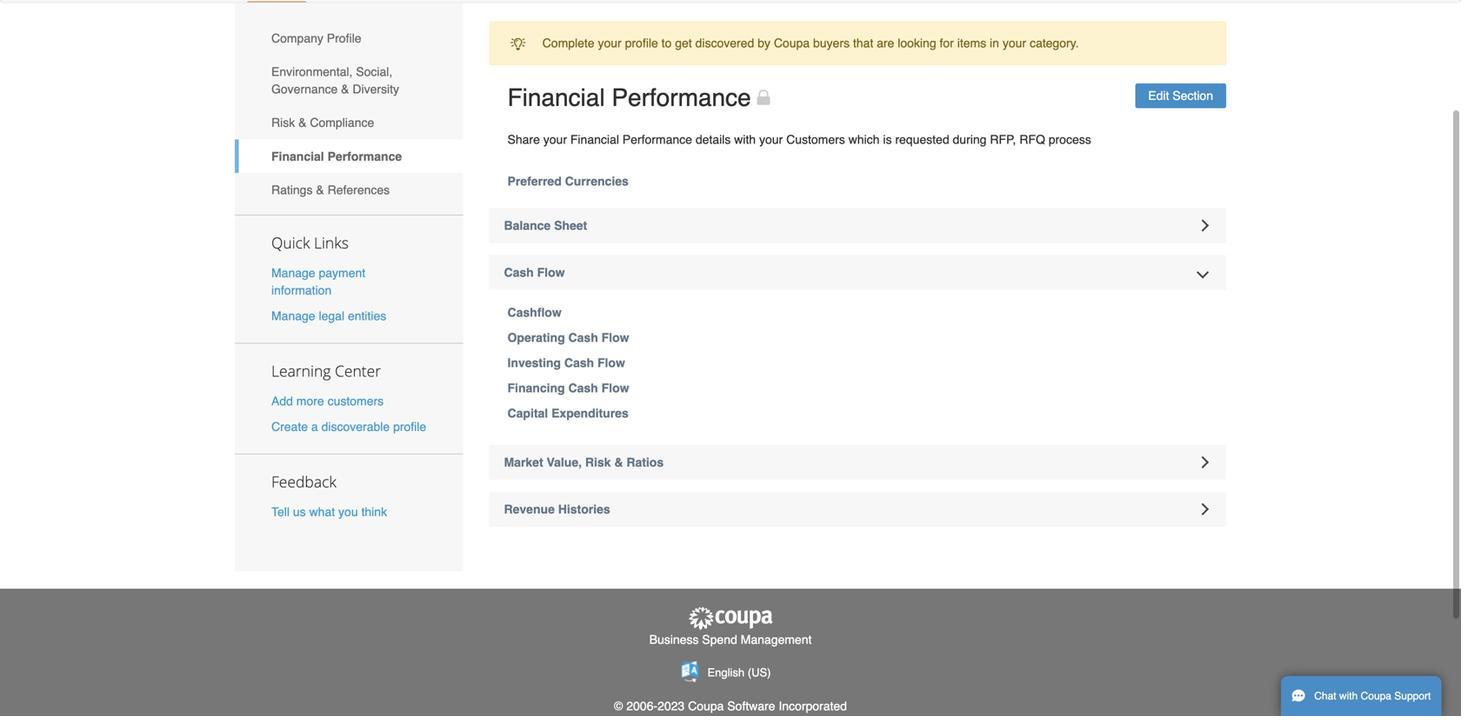 Task type: vqa. For each thing, say whether or not it's contained in the screenshot.
References
yes



Task type: describe. For each thing, give the bounding box(es) containing it.
0 horizontal spatial with
[[735, 133, 756, 147]]

ratings
[[271, 183, 313, 197]]

investing cash flow
[[508, 356, 625, 370]]

references
[[328, 183, 390, 197]]

manage payment information
[[271, 266, 366, 298]]

what
[[309, 505, 335, 519]]

profile
[[327, 31, 362, 45]]

rfq
[[1020, 133, 1046, 147]]

section
[[1173, 89, 1214, 103]]

create a discoverable profile
[[271, 420, 427, 434]]

edit section
[[1149, 89, 1214, 103]]

share your financial performance details with your customers which is requested during rfp, rfq process
[[508, 133, 1092, 147]]

& inside environmental, social, governance & diversity
[[341, 82, 349, 96]]

balance sheet heading
[[489, 208, 1227, 243]]

cash flow heading
[[489, 255, 1227, 290]]

software
[[728, 700, 776, 714]]

discovered
[[696, 36, 755, 50]]

edit
[[1149, 89, 1170, 103]]

with inside button
[[1340, 691, 1358, 703]]

0 vertical spatial performance
[[612, 84, 751, 112]]

complete your profile to get discovered by coupa buyers that are looking for items in your category.
[[543, 36, 1079, 50]]

©
[[614, 700, 623, 714]]

market value, risk & ratios
[[504, 456, 664, 470]]

think
[[362, 505, 387, 519]]

for
[[940, 36, 954, 50]]

manage legal entities link
[[271, 309, 387, 323]]

share
[[508, 133, 540, 147]]

0 horizontal spatial coupa
[[688, 700, 724, 714]]

value,
[[547, 456, 582, 470]]

which
[[849, 133, 880, 147]]

discoverable
[[322, 420, 390, 434]]

business spend management
[[650, 633, 812, 647]]

tell us what you think button
[[271, 504, 387, 521]]

complete your profile to get discovered by coupa buyers that are looking for items in your category. alert
[[489, 21, 1227, 65]]

process
[[1049, 133, 1092, 147]]

investing
[[508, 356, 561, 370]]

company profile
[[271, 31, 362, 45]]

company profile link
[[235, 21, 463, 55]]

cash for investing
[[565, 356, 594, 370]]

revenue histories button
[[489, 492, 1227, 527]]

tell us what you think
[[271, 505, 387, 519]]

2006-
[[627, 700, 658, 714]]

sheet
[[554, 219, 588, 233]]

environmental,
[[271, 65, 353, 79]]

entities
[[348, 309, 387, 323]]

is
[[883, 133, 892, 147]]

2023
[[658, 700, 685, 714]]

balance
[[504, 219, 551, 233]]

flow for financing cash flow
[[602, 382, 630, 395]]

a
[[311, 420, 318, 434]]

0 horizontal spatial profile
[[393, 420, 427, 434]]

your right in
[[1003, 36, 1027, 50]]

your right share
[[544, 133, 567, 147]]

environmental, social, governance & diversity link
[[235, 55, 463, 106]]

flow for investing cash flow
[[598, 356, 625, 370]]

ratios
[[627, 456, 664, 470]]

items
[[958, 36, 987, 50]]

payment
[[319, 266, 366, 280]]

coupa supplier portal image
[[687, 607, 774, 632]]

cash flow
[[504, 266, 565, 280]]

market value, risk & ratios heading
[[489, 446, 1227, 480]]

your left customers
[[760, 133, 783, 147]]

learning center
[[271, 361, 381, 381]]

environmental, social, governance & diversity
[[271, 65, 399, 96]]

manage legal entities
[[271, 309, 387, 323]]

center
[[335, 361, 381, 381]]

preferred
[[508, 174, 562, 188]]

& inside dropdown button
[[615, 456, 623, 470]]

legal
[[319, 309, 345, 323]]

risk & compliance link
[[235, 106, 463, 140]]

english
[[708, 667, 745, 680]]

add
[[271, 395, 293, 408]]

ratings & references
[[271, 183, 390, 197]]

looking
[[898, 36, 937, 50]]

add more customers link
[[271, 395, 384, 408]]

coupa inside complete your profile to get discovered by coupa buyers that are looking for items in your category. alert
[[774, 36, 810, 50]]

revenue histories heading
[[489, 492, 1227, 527]]

diversity
[[353, 82, 399, 96]]

create a discoverable profile link
[[271, 420, 427, 434]]

risk & compliance
[[271, 116, 374, 130]]

you
[[339, 505, 358, 519]]

balance sheet button
[[489, 208, 1227, 243]]



Task type: locate. For each thing, give the bounding box(es) containing it.
balance sheet
[[504, 219, 588, 233]]

market
[[504, 456, 544, 470]]

financial performance down to
[[508, 84, 751, 112]]

0 vertical spatial financial
[[508, 84, 605, 112]]

financial up ratings
[[271, 149, 324, 163]]

risk down governance
[[271, 116, 295, 130]]

with right chat
[[1340, 691, 1358, 703]]

operating cash flow
[[508, 331, 630, 345]]

coupa right by
[[774, 36, 810, 50]]

ratings & references link
[[235, 173, 463, 207]]

& right ratings
[[316, 183, 324, 197]]

capital expenditures
[[508, 407, 629, 421]]

manage
[[271, 266, 315, 280], [271, 309, 315, 323]]

management
[[741, 633, 812, 647]]

manage inside manage payment information
[[271, 266, 315, 280]]

flow up "expenditures"
[[602, 382, 630, 395]]

cash for financing
[[569, 382, 598, 395]]

cash flow button
[[489, 255, 1227, 290]]

financial performance
[[508, 84, 751, 112], [271, 149, 402, 163]]

2 manage from the top
[[271, 309, 315, 323]]

financial up the currencies
[[571, 133, 619, 147]]

to
[[662, 36, 672, 50]]

1 horizontal spatial financial performance
[[508, 84, 751, 112]]

your right complete
[[598, 36, 622, 50]]

& left diversity
[[341, 82, 349, 96]]

category.
[[1030, 36, 1079, 50]]

information
[[271, 284, 332, 298]]

flow up investing cash flow
[[602, 331, 630, 345]]

manage down information
[[271, 309, 315, 323]]

links
[[314, 233, 349, 253]]

tell
[[271, 505, 290, 519]]

& left "ratios" at the left of the page
[[615, 456, 623, 470]]

manage for manage legal entities
[[271, 309, 315, 323]]

0 horizontal spatial risk
[[271, 116, 295, 130]]

2 horizontal spatial coupa
[[1361, 691, 1392, 703]]

quick links
[[271, 233, 349, 253]]

with right details
[[735, 133, 756, 147]]

that
[[853, 36, 874, 50]]

in
[[990, 36, 1000, 50]]

2 vertical spatial financial
[[271, 149, 324, 163]]

profile inside complete your profile to get discovered by coupa buyers that are looking for items in your category. alert
[[625, 36, 658, 50]]

0 vertical spatial risk
[[271, 116, 295, 130]]

get
[[675, 36, 692, 50]]

performance left details
[[623, 133, 693, 147]]

(us)
[[748, 667, 771, 680]]

complete
[[543, 36, 595, 50]]

&
[[341, 82, 349, 96], [299, 116, 307, 130], [316, 183, 324, 197], [615, 456, 623, 470]]

0 horizontal spatial financial performance
[[271, 149, 402, 163]]

performance
[[612, 84, 751, 112], [623, 133, 693, 147], [328, 149, 402, 163]]

financial up share
[[508, 84, 605, 112]]

chat with coupa support
[[1315, 691, 1432, 703]]

0 vertical spatial manage
[[271, 266, 315, 280]]

0 vertical spatial with
[[735, 133, 756, 147]]

cash up cashflow in the top left of the page
[[504, 266, 534, 280]]

flow down the 'operating cash flow'
[[598, 356, 625, 370]]

quick
[[271, 233, 310, 253]]

operating
[[508, 331, 565, 345]]

financial performance link
[[235, 140, 463, 173]]

expenditures
[[552, 407, 629, 421]]

coupa left support
[[1361, 691, 1392, 703]]

customers
[[787, 133, 846, 147]]

manage payment information link
[[271, 266, 366, 298]]

flow up cashflow in the top left of the page
[[537, 266, 565, 280]]

capital
[[508, 407, 548, 421]]

1 vertical spatial financial performance
[[271, 149, 402, 163]]

1 vertical spatial performance
[[623, 133, 693, 147]]

cash down the 'operating cash flow'
[[565, 356, 594, 370]]

customers
[[328, 395, 384, 408]]

1 vertical spatial profile
[[393, 420, 427, 434]]

© 2006-2023 coupa software incorporated
[[614, 700, 847, 714]]

details
[[696, 133, 731, 147]]

1 horizontal spatial coupa
[[774, 36, 810, 50]]

revenue histories
[[504, 503, 611, 517]]

cash up "expenditures"
[[569, 382, 598, 395]]

cash inside cash flow 'dropdown button'
[[504, 266, 534, 280]]

1 vertical spatial manage
[[271, 309, 315, 323]]

add more customers
[[271, 395, 384, 408]]

manage for manage payment information
[[271, 266, 315, 280]]

profile
[[625, 36, 658, 50], [393, 420, 427, 434]]

cash
[[504, 266, 534, 280], [569, 331, 598, 345], [565, 356, 594, 370], [569, 382, 598, 395]]

by
[[758, 36, 771, 50]]

buyers
[[814, 36, 850, 50]]

financing cash flow
[[508, 382, 630, 395]]

flow
[[537, 266, 565, 280], [602, 331, 630, 345], [598, 356, 625, 370], [602, 382, 630, 395]]

governance
[[271, 82, 338, 96]]

with
[[735, 133, 756, 147], [1340, 691, 1358, 703]]

risk inside dropdown button
[[585, 456, 611, 470]]

your
[[598, 36, 622, 50], [1003, 36, 1027, 50], [544, 133, 567, 147], [760, 133, 783, 147]]

currencies
[[565, 174, 629, 188]]

1 manage from the top
[[271, 266, 315, 280]]

performance up details
[[612, 84, 751, 112]]

performance up 'references'
[[328, 149, 402, 163]]

market value, risk & ratios button
[[489, 446, 1227, 480]]

flow inside cash flow 'dropdown button'
[[537, 266, 565, 280]]

more
[[297, 395, 324, 408]]

feedback
[[271, 472, 337, 492]]

cash for operating
[[569, 331, 598, 345]]

histories
[[558, 503, 611, 517]]

create
[[271, 420, 308, 434]]

financial
[[508, 84, 605, 112], [571, 133, 619, 147], [271, 149, 324, 163]]

edit section link
[[1136, 83, 1227, 108]]

1 vertical spatial with
[[1340, 691, 1358, 703]]

profile left to
[[625, 36, 658, 50]]

rfp,
[[990, 133, 1017, 147]]

spend
[[702, 633, 738, 647]]

profile right the discoverable
[[393, 420, 427, 434]]

0 vertical spatial profile
[[625, 36, 658, 50]]

2 vertical spatial performance
[[328, 149, 402, 163]]

company
[[271, 31, 324, 45]]

during
[[953, 133, 987, 147]]

risk right value,
[[585, 456, 611, 470]]

social,
[[356, 65, 393, 79]]

coupa right 2023
[[688, 700, 724, 714]]

learning
[[271, 361, 331, 381]]

& inside "link"
[[316, 183, 324, 197]]

cash up investing cash flow
[[569, 331, 598, 345]]

revenue
[[504, 503, 555, 517]]

coupa inside chat with coupa support button
[[1361, 691, 1392, 703]]

cashflow
[[508, 306, 562, 320]]

1 horizontal spatial with
[[1340, 691, 1358, 703]]

1 horizontal spatial risk
[[585, 456, 611, 470]]

requested
[[896, 133, 950, 147]]

& down governance
[[299, 116, 307, 130]]

business
[[650, 633, 699, 647]]

flow for operating cash flow
[[602, 331, 630, 345]]

risk
[[271, 116, 295, 130], [585, 456, 611, 470]]

manage up information
[[271, 266, 315, 280]]

support
[[1395, 691, 1432, 703]]

us
[[293, 505, 306, 519]]

1 vertical spatial risk
[[585, 456, 611, 470]]

1 horizontal spatial profile
[[625, 36, 658, 50]]

1 vertical spatial financial
[[571, 133, 619, 147]]

0 vertical spatial financial performance
[[508, 84, 751, 112]]

financial performance down compliance
[[271, 149, 402, 163]]

chat
[[1315, 691, 1337, 703]]

compliance
[[310, 116, 374, 130]]

are
[[877, 36, 895, 50]]



